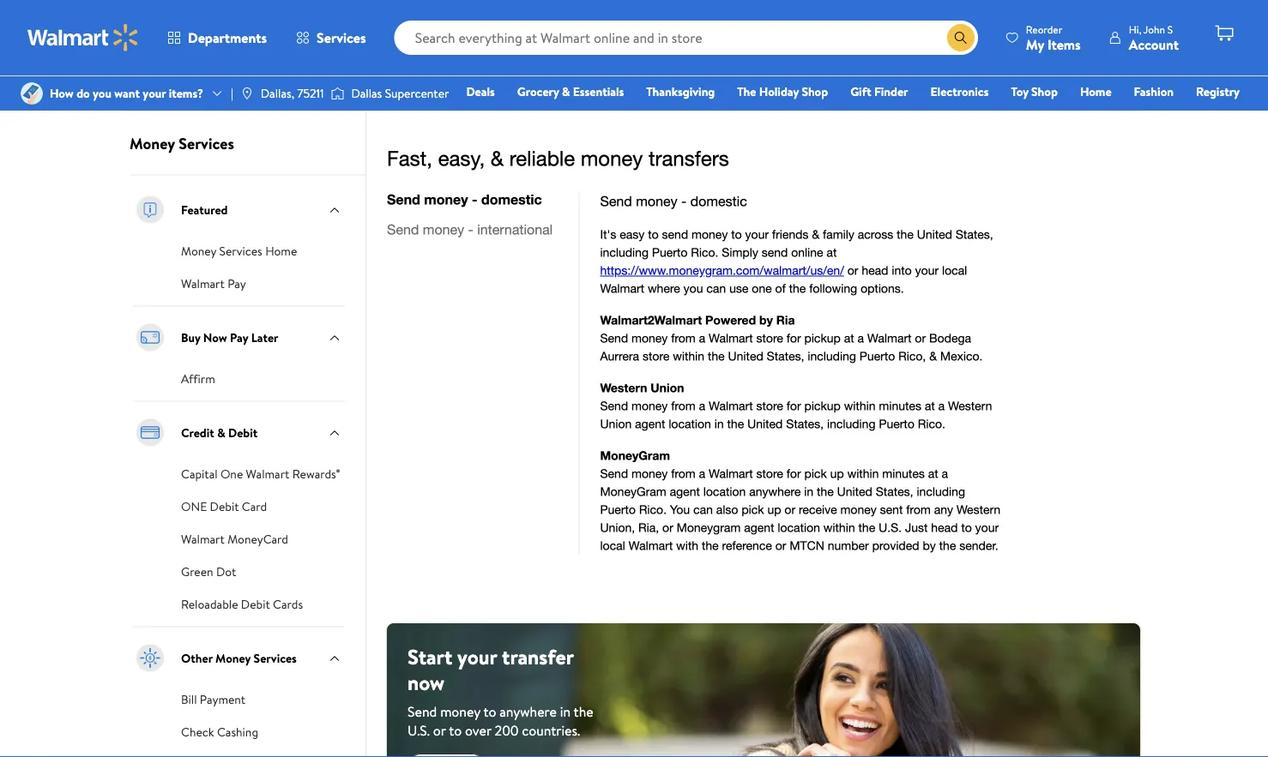 Task type: vqa. For each thing, say whether or not it's contained in the screenshot.
RELOADABLE
yes



Task type: locate. For each thing, give the bounding box(es) containing it.
1 horizontal spatial home
[[1081, 83, 1112, 100]]

cashing
[[217, 724, 258, 741]]

0 horizontal spatial one
[[181, 498, 207, 515]]

you
[[93, 85, 112, 102]]

carousel controls navigation
[[487, 78, 782, 98]]

green dot link
[[181, 562, 236, 581]]

0 horizontal spatial home
[[265, 243, 297, 259]]

& inside grocery & essentials link
[[562, 83, 570, 100]]

& right grocery
[[562, 83, 570, 100]]

check cashing link
[[181, 722, 258, 741]]

registry one debit
[[1109, 83, 1240, 124]]

shop
[[802, 83, 828, 100], [1032, 83, 1058, 100]]

0 vertical spatial &
[[562, 83, 570, 100]]

walmart+ link
[[1181, 106, 1248, 125]]

1 vertical spatial pay
[[230, 330, 248, 346]]

one down capital
[[181, 498, 207, 515]]

credit & debit image
[[133, 416, 167, 450]]

reorder
[[1027, 22, 1063, 36]]

Walmart Site-Wide search field
[[395, 21, 978, 55]]

finder
[[875, 83, 909, 100]]

debit
[[1137, 107, 1167, 124], [228, 425, 258, 442], [210, 498, 239, 515], [241, 596, 270, 613]]

& right credit
[[217, 425, 225, 442]]

to right "or"
[[449, 722, 462, 741]]

shop right holiday
[[802, 83, 828, 100]]

dallas, 75211
[[261, 85, 324, 102]]

0 horizontal spatial shop
[[802, 83, 828, 100]]

services down items?
[[179, 133, 234, 154]]

 image left how
[[21, 82, 43, 105]]

registry
[[1197, 83, 1240, 100]]

1 horizontal spatial one
[[1109, 107, 1135, 124]]

1 vertical spatial one
[[181, 498, 207, 515]]

account
[[1129, 35, 1179, 54]]

2 vertical spatial walmart
[[181, 531, 225, 548]]

1 horizontal spatial  image
[[331, 85, 345, 102]]

fashion link
[[1127, 82, 1182, 101]]

credit & debit
[[181, 425, 258, 442]]

services up the dallas
[[317, 28, 366, 47]]

1 horizontal spatial shop
[[1032, 83, 1058, 100]]

grocery & essentials link
[[510, 82, 632, 101]]

services
[[317, 28, 366, 47], [179, 133, 234, 154], [219, 243, 262, 259], [254, 651, 297, 667]]

other money services image
[[133, 642, 167, 676]]

home
[[1081, 83, 1112, 100], [265, 243, 297, 259]]

0 horizontal spatial your
[[143, 85, 166, 102]]

walmart pay
[[181, 275, 246, 292]]

electronics link
[[923, 82, 997, 101]]

0 vertical spatial your
[[143, 85, 166, 102]]

other
[[181, 651, 213, 667]]

debit down fashion
[[1137, 107, 1167, 124]]

reloadable
[[181, 596, 238, 613]]

money down want
[[130, 133, 175, 154]]

1 horizontal spatial your
[[458, 643, 497, 672]]

departments
[[188, 28, 267, 47]]

payment
[[200, 692, 246, 708]]

& for credit
[[217, 425, 225, 442]]

how do you want your items?
[[50, 85, 203, 102]]

capital one walmart rewards® link
[[181, 464, 340, 483]]

debit left card
[[210, 498, 239, 515]]

one inside registry one debit
[[1109, 107, 1135, 124]]

0 vertical spatial money
[[130, 133, 175, 154]]

0 vertical spatial walmart
[[181, 275, 225, 292]]

money
[[130, 133, 175, 154], [181, 243, 217, 259], [216, 651, 251, 667]]

your
[[143, 85, 166, 102], [458, 643, 497, 672]]

 image
[[240, 87, 254, 100]]

walmart up card
[[246, 466, 290, 483]]

1 vertical spatial &
[[217, 425, 225, 442]]

do
[[77, 85, 90, 102]]

2 shop from the left
[[1032, 83, 1058, 100]]

gift finder
[[851, 83, 909, 100]]

supercenter
[[385, 85, 449, 102]]

countries.
[[522, 722, 580, 741]]

holiday
[[760, 83, 799, 100]]

capital one walmart rewards®
[[181, 466, 340, 483]]

walmart pay link
[[181, 274, 246, 292]]

to right money
[[484, 703, 497, 722]]

deals
[[466, 83, 495, 100]]

start
[[408, 643, 453, 672]]

 image
[[21, 82, 43, 105], [331, 85, 345, 102]]

money right other
[[216, 651, 251, 667]]

&
[[562, 83, 570, 100], [217, 425, 225, 442]]

1 vertical spatial your
[[458, 643, 497, 672]]

0 vertical spatial home
[[1081, 83, 1112, 100]]

 image for dallas supercenter
[[331, 85, 345, 102]]

over
[[465, 722, 492, 741]]

capital
[[181, 466, 218, 483]]

services up walmart pay link
[[219, 243, 262, 259]]

money up walmart pay link
[[181, 243, 217, 259]]

or
[[433, 722, 446, 741]]

dallas supercenter
[[351, 85, 449, 102]]

0 horizontal spatial &
[[217, 425, 225, 442]]

debit inside registry one debit
[[1137, 107, 1167, 124]]

buy now pay later
[[181, 330, 279, 346]]

debit inside 'link'
[[210, 498, 239, 515]]

green dot
[[181, 564, 236, 580]]

walmart down money services home
[[181, 275, 225, 292]]

one debit link
[[1101, 106, 1175, 125]]

shop right toy
[[1032, 83, 1058, 100]]

departments button
[[153, 17, 282, 58]]

the holiday shop link
[[730, 82, 836, 101]]

buy
[[181, 330, 200, 346]]

walmart
[[181, 275, 225, 292], [246, 466, 290, 483], [181, 531, 225, 548]]

debit up one
[[228, 425, 258, 442]]

toy shop
[[1012, 83, 1058, 100]]

start your transfer now send money to anywhere in the u.s. or to over 200 countries.
[[408, 643, 594, 741]]

dallas,
[[261, 85, 294, 102]]

dot
[[216, 564, 236, 580]]

1 shop from the left
[[802, 83, 828, 100]]

pay right now on the top of page
[[230, 330, 248, 346]]

your right want
[[143, 85, 166, 102]]

1 vertical spatial money
[[181, 243, 217, 259]]

walmart for walmart moneycard
[[181, 531, 225, 548]]

services inside money services home link
[[219, 243, 262, 259]]

reloadable debit cards
[[181, 596, 303, 613]]

card
[[242, 498, 267, 515]]

one down home link
[[1109, 107, 1135, 124]]

bill payment link
[[181, 690, 246, 709]]

your right start
[[458, 643, 497, 672]]

0 horizontal spatial  image
[[21, 82, 43, 105]]

essentials
[[573, 83, 624, 100]]

to
[[484, 703, 497, 722], [449, 722, 462, 741]]

 image right 75211 in the left of the page
[[331, 85, 345, 102]]

cart contains 0 items total amount $0.00 image
[[1215, 23, 1235, 44]]

pay down money services home
[[228, 275, 246, 292]]

featured
[[181, 202, 228, 218]]

walmart up green dot link
[[181, 531, 225, 548]]

one
[[1109, 107, 1135, 124], [181, 498, 207, 515]]

Search search field
[[395, 21, 978, 55]]

1 horizontal spatial &
[[562, 83, 570, 100]]

0 vertical spatial one
[[1109, 107, 1135, 124]]

john
[[1144, 22, 1166, 36]]

toy
[[1012, 83, 1029, 100]]



Task type: describe. For each thing, give the bounding box(es) containing it.
pause image
[[501, 84, 507, 92]]

services inside services dropdown button
[[317, 28, 366, 47]]

items?
[[169, 85, 203, 102]]

reorder my items
[[1027, 22, 1081, 54]]

75211
[[297, 85, 324, 102]]

one
[[221, 466, 243, 483]]

cards
[[273, 596, 303, 613]]

walmart image
[[27, 24, 139, 52]]

shop inside "link"
[[802, 83, 828, 100]]

items
[[1048, 35, 1081, 54]]

1 vertical spatial home
[[265, 243, 297, 259]]

deals link
[[459, 82, 503, 101]]

bill
[[181, 692, 197, 708]]

 image for how do you want your items?
[[21, 82, 43, 105]]

gift
[[851, 83, 872, 100]]

2 vertical spatial money
[[216, 651, 251, 667]]

fashion
[[1134, 83, 1174, 100]]

affirm link
[[181, 369, 215, 388]]

in
[[560, 703, 571, 722]]

hi,
[[1129, 22, 1142, 36]]

electronics
[[931, 83, 989, 100]]

transfer
[[502, 643, 574, 672]]

money
[[440, 703, 481, 722]]

affirm
[[181, 371, 215, 387]]

grocery & essentials
[[517, 83, 624, 100]]

s
[[1168, 22, 1174, 36]]

want
[[114, 85, 140, 102]]

your inside start your transfer now send money to anywhere in the u.s. or to over 200 countries.
[[458, 643, 497, 672]]

money services home link
[[181, 241, 297, 260]]

walmart+
[[1189, 107, 1240, 124]]

money for money services home
[[181, 243, 217, 259]]

anywhere
[[500, 703, 557, 722]]

registry link
[[1189, 82, 1248, 101]]

bill payment
[[181, 692, 246, 708]]

now
[[203, 330, 227, 346]]

debit left cards
[[241, 596, 270, 613]]

money services home
[[181, 243, 297, 259]]

search icon image
[[954, 31, 968, 45]]

home link
[[1073, 82, 1120, 101]]

the
[[738, 83, 757, 100]]

|
[[231, 85, 233, 102]]

credit
[[181, 425, 214, 442]]

walmart moneycard
[[181, 531, 288, 548]]

reloadable debit cards link
[[181, 595, 303, 613]]

thanksgiving
[[647, 83, 715, 100]]

rewards®
[[293, 466, 340, 483]]

send
[[408, 703, 437, 722]]

walmart for walmart pay
[[181, 275, 225, 292]]

hi, john s account
[[1129, 22, 1179, 54]]

toy shop link
[[1004, 82, 1066, 101]]

how
[[50, 85, 74, 102]]

buy now pay later image
[[133, 321, 167, 355]]

the
[[574, 703, 594, 722]]

green
[[181, 564, 213, 580]]

u.s.
[[408, 722, 430, 741]]

my
[[1027, 35, 1045, 54]]

money for money services
[[130, 133, 175, 154]]

& for grocery
[[562, 83, 570, 100]]

200
[[495, 722, 519, 741]]

dallas
[[351, 85, 382, 102]]

services button
[[282, 17, 381, 58]]

services down cards
[[254, 651, 297, 667]]

later
[[251, 330, 279, 346]]

check cashing
[[181, 724, 258, 741]]

featured image
[[133, 193, 167, 227]]

one debit card
[[181, 498, 267, 515]]

moneycard
[[228, 531, 288, 548]]

other money services
[[181, 651, 297, 667]]

now
[[408, 669, 445, 698]]

one debit card link
[[181, 497, 267, 516]]

1 horizontal spatial to
[[484, 703, 497, 722]]

check
[[181, 724, 214, 741]]

0 horizontal spatial to
[[449, 722, 462, 741]]

grocery
[[517, 83, 559, 100]]

the holiday shop
[[738, 83, 828, 100]]

money services
[[130, 133, 234, 154]]

0 vertical spatial pay
[[228, 275, 246, 292]]

1 vertical spatial walmart
[[246, 466, 290, 483]]

gift finder link
[[843, 82, 916, 101]]

one inside 'link'
[[181, 498, 207, 515]]



